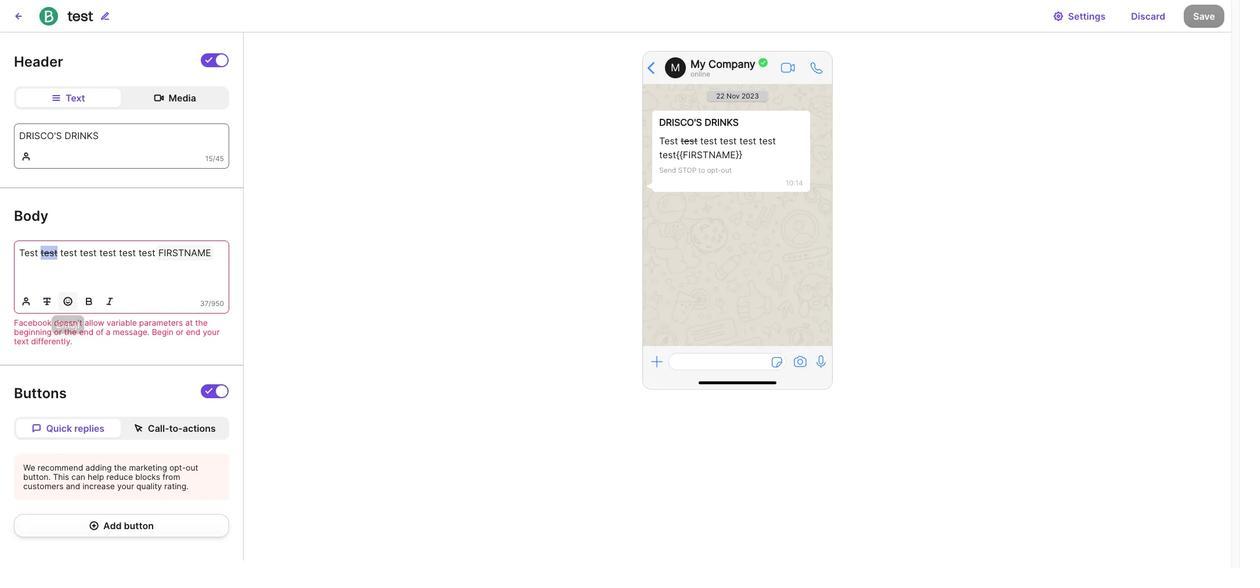 Task type: vqa. For each thing, say whether or not it's contained in the screenshot.
"PAGE"
no



Task type: describe. For each thing, give the bounding box(es) containing it.
950
[[211, 300, 224, 308]]

15 / 45
[[205, 155, 224, 163]]

adding
[[85, 463, 112, 473]]

send stop to opt-out 10:14
[[659, 166, 803, 188]]

buttons
[[14, 386, 67, 402]]

22
[[716, 92, 725, 100]]

send
[[659, 166, 676, 175]]

test test
[[659, 135, 698, 147]]

test test test test test test test firstname
[[19, 247, 211, 259]]

1 vertical spatial drisco's
[[19, 130, 62, 142]]

45
[[215, 155, 224, 163]]

discard
[[1132, 10, 1166, 22]]

stop
[[678, 166, 697, 175]]

we recommend adding the marketing opt-out button. this can help reduce blocks from customers and increase your quality rating.
[[23, 463, 198, 492]]

/ for drisco's drinks
[[213, 155, 215, 163]]

begin
[[152, 328, 174, 337]]

facebook doesn't allow variable parameters at the beginning or the end of a message. begin or end your text differently.
[[14, 318, 220, 347]]

add
[[103, 521, 122, 532]]

doesn't
[[54, 318, 82, 328]]

text
[[14, 337, 29, 347]]

nov
[[727, 92, 740, 100]]

37 / 950
[[200, 300, 224, 308]]

1 vertical spatial drisco's drinks
[[19, 130, 99, 142]]

text button
[[16, 89, 120, 108]]

body
[[14, 208, 48, 225]]

2 or from the left
[[176, 328, 184, 337]]

opt- inside we recommend adding the marketing opt-out button. this can help reduce blocks from customers and increase your quality rating.
[[169, 463, 186, 473]]

a
[[106, 328, 111, 337]]

22 nov 2023
[[716, 92, 759, 100]]

actions
[[183, 423, 216, 435]]

message.
[[113, 328, 150, 337]]

parameters
[[139, 318, 183, 328]]

37
[[200, 300, 209, 308]]

your for increase
[[117, 482, 134, 492]]

of
[[96, 328, 104, 337]]

quality
[[136, 482, 162, 492]]

quick replies button
[[16, 420, 120, 438]]

button.
[[23, 473, 51, 483]]

1 horizontal spatial drisco's
[[659, 117, 702, 128]]

to-
[[169, 423, 183, 435]]

at
[[185, 318, 193, 328]]

/ for test
[[209, 300, 211, 308]]

online
[[691, 69, 710, 78]]



Task type: locate. For each thing, give the bounding box(es) containing it.
test up send
[[659, 135, 678, 147]]

to
[[699, 166, 705, 175]]

test test test test test
[[659, 135, 779, 161]]

1 horizontal spatial your
[[203, 328, 220, 337]]

marketing
[[129, 463, 167, 473]]

1 end from the left
[[79, 328, 94, 337]]

call-
[[148, 423, 169, 435]]

text
[[66, 92, 85, 104]]

call-to-actions button
[[123, 420, 227, 438]]

the left 'allow'
[[64, 328, 77, 337]]

0 horizontal spatial test
[[19, 247, 38, 259]]

this
[[53, 473, 69, 483]]

dialog
[[1232, 0, 1241, 569]]

rating.
[[164, 482, 189, 492]]

settings
[[1068, 10, 1106, 22]]

help
[[88, 473, 104, 483]]

Rich Text Editor, main text field
[[15, 124, 229, 145], [15, 242, 229, 290]]

call-to-actions
[[148, 423, 216, 435]]

the
[[195, 318, 208, 328], [64, 328, 77, 337], [114, 463, 127, 473]]

0 horizontal spatial drinks
[[65, 130, 99, 142]]

test
[[67, 7, 93, 24], [681, 135, 698, 147], [701, 135, 717, 147], [720, 135, 737, 147], [740, 135, 757, 147], [759, 135, 776, 147], [659, 149, 676, 161], [41, 247, 58, 259], [60, 247, 77, 259], [80, 247, 97, 259], [99, 247, 116, 259], [119, 247, 136, 259], [139, 247, 156, 259]]

1 horizontal spatial the
[[114, 463, 127, 473]]

or
[[54, 328, 62, 337], [176, 328, 184, 337]]

save button
[[1184, 4, 1225, 28]]

rich text editor, main text field for 37 / 950
[[15, 242, 229, 290]]

your right at
[[203, 328, 220, 337]]

None checkbox
[[201, 54, 229, 67]]

opt-
[[707, 166, 721, 175], [169, 463, 186, 473]]

1 vertical spatial out
[[186, 463, 198, 473]]

10:14
[[786, 179, 803, 188]]

company
[[709, 58, 756, 70]]

out right from
[[186, 463, 198, 473]]

0 vertical spatial drinks
[[705, 117, 739, 128]]

0 vertical spatial out
[[721, 166, 732, 175]]

and
[[66, 482, 80, 492]]

end
[[79, 328, 94, 337], [186, 328, 201, 337]]

1 vertical spatial opt-
[[169, 463, 186, 473]]

drisco's
[[659, 117, 702, 128], [19, 130, 62, 142]]

None checkbox
[[201, 385, 229, 399]]

your inside we recommend adding the marketing opt-out button. this can help reduce blocks from customers and increase your quality rating.
[[117, 482, 134, 492]]

increase
[[83, 482, 115, 492]]

your for end
[[203, 328, 220, 337]]

m
[[671, 62, 680, 74]]

opt- inside send stop to opt-out 10:14
[[707, 166, 721, 175]]

media button
[[123, 89, 227, 108]]

{{firstname}}
[[676, 149, 743, 161]]

out inside we recommend adding the marketing opt-out button. this can help reduce blocks from customers and increase your quality rating.
[[186, 463, 198, 473]]

0 vertical spatial /
[[213, 155, 215, 163]]

1 horizontal spatial opt-
[[707, 166, 721, 175]]

/
[[213, 155, 215, 163], [209, 300, 211, 308]]

variable
[[107, 318, 137, 328]]

1 horizontal spatial test
[[659, 135, 678, 147]]

or left at
[[176, 328, 184, 337]]

blocks
[[135, 473, 160, 483]]

opt- up rating.
[[169, 463, 186, 473]]

button
[[124, 521, 154, 532]]

drisco's drinks up test test
[[659, 117, 739, 128]]

out down the {{firstname}}
[[721, 166, 732, 175]]

0 vertical spatial opt-
[[707, 166, 721, 175]]

2 end from the left
[[186, 328, 201, 337]]

0 horizontal spatial your
[[117, 482, 134, 492]]

0 horizontal spatial /
[[209, 300, 211, 308]]

replies
[[74, 423, 105, 435]]

1 vertical spatial your
[[117, 482, 134, 492]]

media
[[169, 92, 196, 104]]

rich text editor, main text field for 15 / 45
[[15, 124, 229, 145]]

drinks
[[705, 117, 739, 128], [65, 130, 99, 142]]

2 rich text editor, main text field from the top
[[15, 242, 229, 290]]

add button
[[103, 521, 154, 532]]

quick replies
[[46, 423, 105, 435]]

1 horizontal spatial or
[[176, 328, 184, 337]]

0 vertical spatial drisco's
[[659, 117, 702, 128]]

or right beginning
[[54, 328, 62, 337]]

my
[[691, 58, 706, 70]]

end right begin
[[186, 328, 201, 337]]

opt- right to
[[707, 166, 721, 175]]

test down 'body'
[[19, 247, 38, 259]]

discard button
[[1122, 4, 1175, 28]]

test for test test
[[659, 135, 678, 147]]

drinks down text
[[65, 130, 99, 142]]

1 horizontal spatial /
[[213, 155, 215, 163]]

quick
[[46, 423, 72, 435]]

add button button
[[14, 515, 229, 538]]

the inside we recommend adding the marketing opt-out button. this can help reduce blocks from customers and increase your quality rating.
[[114, 463, 127, 473]]

facebook
[[14, 318, 52, 328]]

1 vertical spatial rich text editor, main text field
[[15, 242, 229, 290]]

out inside send stop to opt-out 10:14
[[721, 166, 732, 175]]

0 horizontal spatial out
[[186, 463, 198, 473]]

1 horizontal spatial drisco's drinks
[[659, 117, 739, 128]]

2 horizontal spatial the
[[195, 318, 208, 328]]

rich text editor, main text field containing drisco's drinks
[[15, 124, 229, 145]]

rich text editor, main text field containing test
[[15, 242, 229, 290]]

settings button
[[1044, 4, 1115, 28]]

my company online
[[691, 58, 756, 78]]

0 horizontal spatial drisco's
[[19, 130, 62, 142]]

firstname
[[158, 247, 211, 259]]

test for test test test test test test test firstname
[[19, 247, 38, 259]]

the right at
[[195, 318, 208, 328]]

0 horizontal spatial the
[[64, 328, 77, 337]]

1 vertical spatial /
[[209, 300, 211, 308]]

drisco's drinks down text button
[[19, 130, 99, 142]]

test
[[659, 135, 678, 147], [19, 247, 38, 259]]

drinks up test test test test test
[[705, 117, 739, 128]]

0 vertical spatial your
[[203, 328, 220, 337]]

0 vertical spatial rich text editor, main text field
[[15, 124, 229, 145]]

1 vertical spatial test
[[19, 247, 38, 259]]

end left of
[[79, 328, 94, 337]]

2023
[[742, 92, 759, 100]]

1 rich text editor, main text field from the top
[[15, 124, 229, 145]]

your
[[203, 328, 220, 337], [117, 482, 134, 492]]

1 or from the left
[[54, 328, 62, 337]]

0 vertical spatial test
[[659, 135, 678, 147]]

we
[[23, 463, 35, 473]]

your left quality
[[117, 482, 134, 492]]

edit template name image
[[100, 11, 109, 21]]

1 horizontal spatial end
[[186, 328, 201, 337]]

save
[[1194, 10, 1216, 22]]

drisco's up test test
[[659, 117, 702, 128]]

0 horizontal spatial or
[[54, 328, 62, 337]]

1 vertical spatial drinks
[[65, 130, 99, 142]]

1 horizontal spatial drinks
[[705, 117, 739, 128]]

0 vertical spatial drisco's drinks
[[659, 117, 739, 128]]

the right the adding
[[114, 463, 127, 473]]

can
[[71, 473, 85, 483]]

out
[[721, 166, 732, 175], [186, 463, 198, 473]]

reduce
[[106, 473, 133, 483]]

back button image
[[14, 11, 23, 21]]

0 horizontal spatial opt-
[[169, 463, 186, 473]]

drisco's down text button
[[19, 130, 62, 142]]

header
[[14, 54, 63, 70]]

15
[[205, 155, 213, 163]]

beginning
[[14, 328, 52, 337]]

allow
[[85, 318, 104, 328]]

0 horizontal spatial end
[[79, 328, 94, 337]]

1 horizontal spatial out
[[721, 166, 732, 175]]

recommend
[[38, 463, 83, 473]]

customers
[[23, 482, 64, 492]]

0 horizontal spatial drisco's drinks
[[19, 130, 99, 142]]

drisco's drinks
[[659, 117, 739, 128], [19, 130, 99, 142]]

differently.
[[31, 337, 72, 347]]

from
[[163, 473, 180, 483]]

your inside "facebook doesn't allow variable parameters at the beginning or the end of a message. begin or end your text differently."
[[203, 328, 220, 337]]



